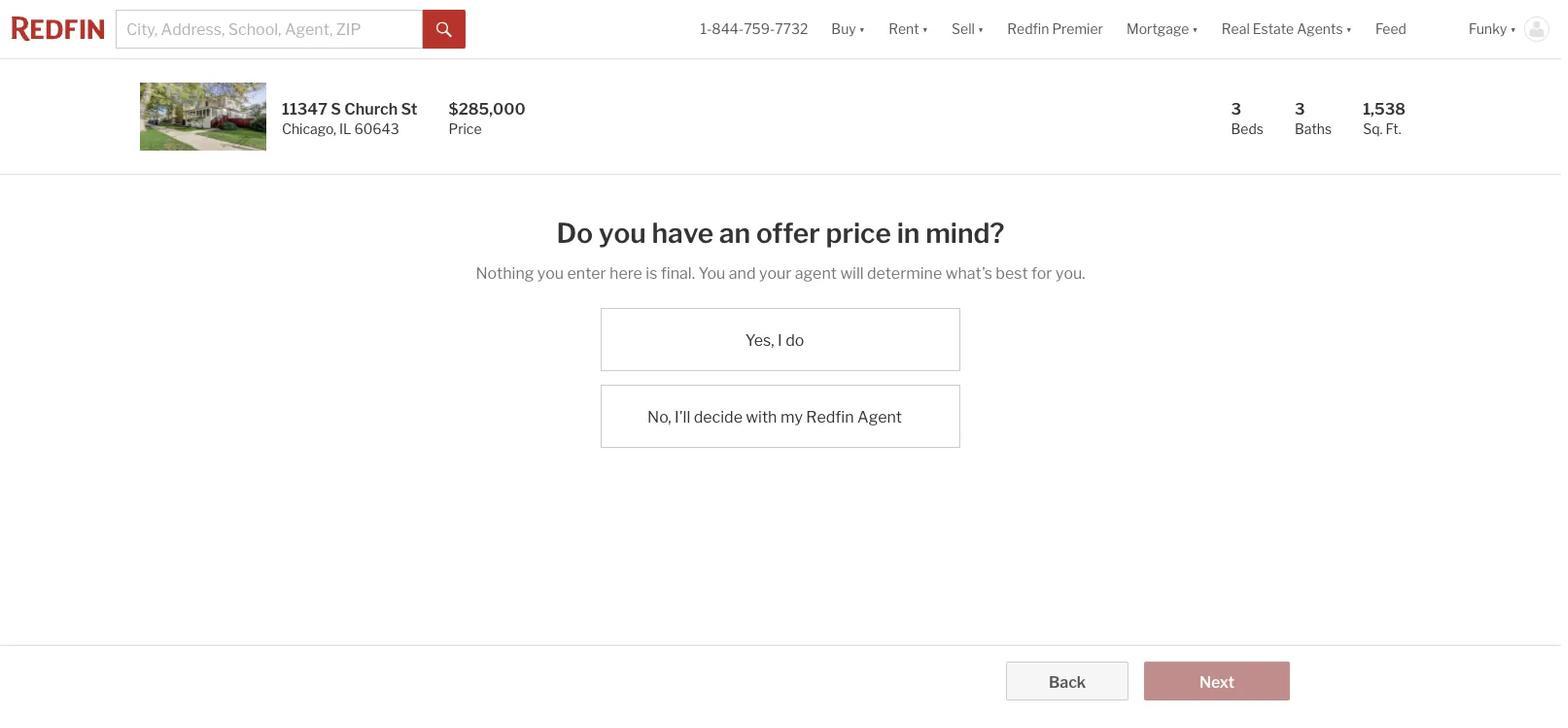 Task type: describe. For each thing, give the bounding box(es) containing it.
▾ inside "link"
[[1347, 21, 1353, 37]]

real estate agents ▾ button
[[1211, 0, 1365, 58]]

here
[[610, 264, 643, 283]]

have
[[652, 217, 714, 250]]

best
[[996, 264, 1029, 283]]

$285,000 price
[[449, 99, 526, 137]]

759-
[[744, 21, 775, 37]]

and
[[729, 264, 756, 283]]

what's
[[946, 264, 993, 283]]

rent ▾ button
[[889, 0, 929, 58]]

your
[[760, 264, 792, 283]]

1-844-759-7732
[[701, 21, 809, 37]]

an
[[720, 217, 751, 250]]

you for enter
[[538, 264, 564, 283]]

rent
[[889, 21, 920, 37]]

no,
[[648, 408, 672, 427]]

ft.
[[1386, 121, 1402, 137]]

back
[[1049, 673, 1087, 692]]

agents
[[1298, 21, 1344, 37]]

rent ▾ button
[[877, 0, 941, 58]]

▾ for sell ▾
[[978, 21, 985, 37]]

agent
[[858, 408, 903, 427]]

will
[[841, 264, 864, 283]]

rent ▾
[[889, 21, 929, 37]]

offer
[[757, 217, 820, 250]]

3 for 3 beds
[[1232, 99, 1242, 118]]

funky ▾
[[1470, 21, 1517, 37]]

real
[[1222, 21, 1250, 37]]

real estate agents ▾
[[1222, 21, 1353, 37]]

3 baths
[[1295, 99, 1333, 137]]

▾ for buy ▾
[[859, 21, 866, 37]]

yes,
[[746, 331, 775, 350]]

sell ▾ button
[[952, 0, 985, 58]]

1-
[[701, 21, 712, 37]]

,
[[334, 121, 336, 137]]

nothing
[[476, 264, 534, 283]]

1,538 sq. ft.
[[1364, 99, 1406, 137]]

City, Address, School, Agent, ZIP search field
[[116, 10, 423, 49]]

sell
[[952, 21, 975, 37]]

844-
[[712, 21, 744, 37]]

real estate agents ▾ link
[[1222, 0, 1353, 58]]

mortgage ▾ button
[[1115, 0, 1211, 58]]

premier
[[1053, 21, 1104, 37]]

i'll
[[675, 408, 691, 427]]

▾ for funky ▾
[[1511, 21, 1517, 37]]

final.
[[661, 264, 695, 283]]

do
[[786, 331, 805, 350]]



Task type: locate. For each thing, give the bounding box(es) containing it.
1 vertical spatial you
[[538, 264, 564, 283]]

3 up baths at the right top of the page
[[1295, 99, 1306, 118]]

you left "enter"
[[538, 264, 564, 283]]

3 inside 3 beds
[[1232, 99, 1242, 118]]

st
[[401, 99, 418, 118]]

redfin right my
[[807, 408, 854, 427]]

6 ▾ from the left
[[1511, 21, 1517, 37]]

back button
[[1007, 662, 1129, 701]]

do
[[557, 217, 593, 250]]

submit search image
[[437, 22, 452, 38]]

sell ▾
[[952, 21, 985, 37]]

3 ▾ from the left
[[978, 21, 985, 37]]

2 3 from the left
[[1295, 99, 1306, 118]]

$285,000
[[449, 99, 526, 118]]

for
[[1032, 264, 1053, 283]]

no, i'll decide with my redfin agent
[[648, 408, 903, 427]]

2 ▾ from the left
[[923, 21, 929, 37]]

beds
[[1232, 121, 1264, 137]]

buy ▾ button
[[820, 0, 877, 58]]

redfin premier
[[1008, 21, 1104, 37]]

▾ right agents
[[1347, 21, 1353, 37]]

11347 s church st chicago , il 60643
[[282, 99, 418, 137]]

feed button
[[1365, 0, 1458, 58]]

estate
[[1253, 21, 1295, 37]]

1 vertical spatial redfin
[[807, 408, 854, 427]]

redfin
[[1008, 21, 1050, 37], [807, 408, 854, 427]]

4 ▾ from the left
[[1193, 21, 1199, 37]]

church
[[345, 99, 398, 118]]

▾ right rent
[[923, 21, 929, 37]]

do you have an offer price in mind?
[[557, 217, 1005, 250]]

i
[[778, 331, 783, 350]]

next button
[[1145, 662, 1291, 701]]

5 ▾ from the left
[[1347, 21, 1353, 37]]

3 beds
[[1232, 99, 1264, 137]]

yes, i do
[[746, 331, 805, 350]]

7732
[[775, 21, 809, 37]]

1 horizontal spatial you
[[599, 217, 646, 250]]

agent
[[795, 264, 837, 283]]

redfin inside button
[[1008, 21, 1050, 37]]

1-844-759-7732 link
[[701, 21, 809, 37]]

3 up beds
[[1232, 99, 1242, 118]]

1 horizontal spatial redfin
[[1008, 21, 1050, 37]]

60643
[[354, 121, 399, 137]]

3
[[1232, 99, 1242, 118], [1295, 99, 1306, 118]]

s
[[331, 99, 341, 118]]

nothing you enter here is final. you and your agent will determine what's best for you.
[[476, 264, 1086, 283]]

1 horizontal spatial 3
[[1295, 99, 1306, 118]]

▾ right buy
[[859, 21, 866, 37]]

mortgage ▾
[[1127, 21, 1199, 37]]

buy
[[832, 21, 857, 37]]

▾ for mortgage ▾
[[1193, 21, 1199, 37]]

mortgage ▾ button
[[1127, 0, 1199, 58]]

redfin left premier
[[1008, 21, 1050, 37]]

11347
[[282, 99, 328, 118]]

enter
[[568, 264, 607, 283]]

3 for 3 baths
[[1295, 99, 1306, 118]]

mind?
[[926, 217, 1005, 250]]

buy ▾
[[832, 21, 866, 37]]

▾ right mortgage at right top
[[1193, 21, 1199, 37]]

price
[[826, 217, 892, 250]]

you up here
[[599, 217, 646, 250]]

do you have an offer price in mind?. required field. element
[[476, 206, 1086, 254]]

1 3 from the left
[[1232, 99, 1242, 118]]

you for have
[[599, 217, 646, 250]]

decide
[[694, 408, 743, 427]]

you.
[[1056, 264, 1086, 283]]

0 horizontal spatial you
[[538, 264, 564, 283]]

you
[[699, 264, 726, 283]]

with
[[746, 408, 778, 427]]

0 vertical spatial you
[[599, 217, 646, 250]]

feed
[[1376, 21, 1407, 37]]

mortgage
[[1127, 21, 1190, 37]]

is
[[646, 264, 658, 283]]

1 ▾ from the left
[[859, 21, 866, 37]]

▾ right 'sell'
[[978, 21, 985, 37]]

you
[[599, 217, 646, 250], [538, 264, 564, 283]]

determine
[[868, 264, 943, 283]]

0 horizontal spatial 3
[[1232, 99, 1242, 118]]

▾ right funky
[[1511, 21, 1517, 37]]

il
[[339, 121, 352, 137]]

▾ for rent ▾
[[923, 21, 929, 37]]

sq.
[[1364, 121, 1383, 137]]

buy ▾ button
[[832, 0, 866, 58]]

price
[[449, 121, 482, 137]]

redfin premier button
[[996, 0, 1115, 58]]

chicago
[[282, 121, 334, 137]]

▾
[[859, 21, 866, 37], [923, 21, 929, 37], [978, 21, 985, 37], [1193, 21, 1199, 37], [1347, 21, 1353, 37], [1511, 21, 1517, 37]]

0 horizontal spatial redfin
[[807, 408, 854, 427]]

3 inside 3 baths
[[1295, 99, 1306, 118]]

funky
[[1470, 21, 1508, 37]]

0 vertical spatial redfin
[[1008, 21, 1050, 37]]

sell ▾ button
[[941, 0, 996, 58]]

my
[[781, 408, 803, 427]]

1,538
[[1364, 99, 1406, 118]]

next
[[1200, 673, 1235, 692]]

in
[[897, 217, 920, 250]]

baths
[[1295, 121, 1333, 137]]



Task type: vqa. For each thing, say whether or not it's contained in the screenshot.
User Photo in the top right of the page
no



